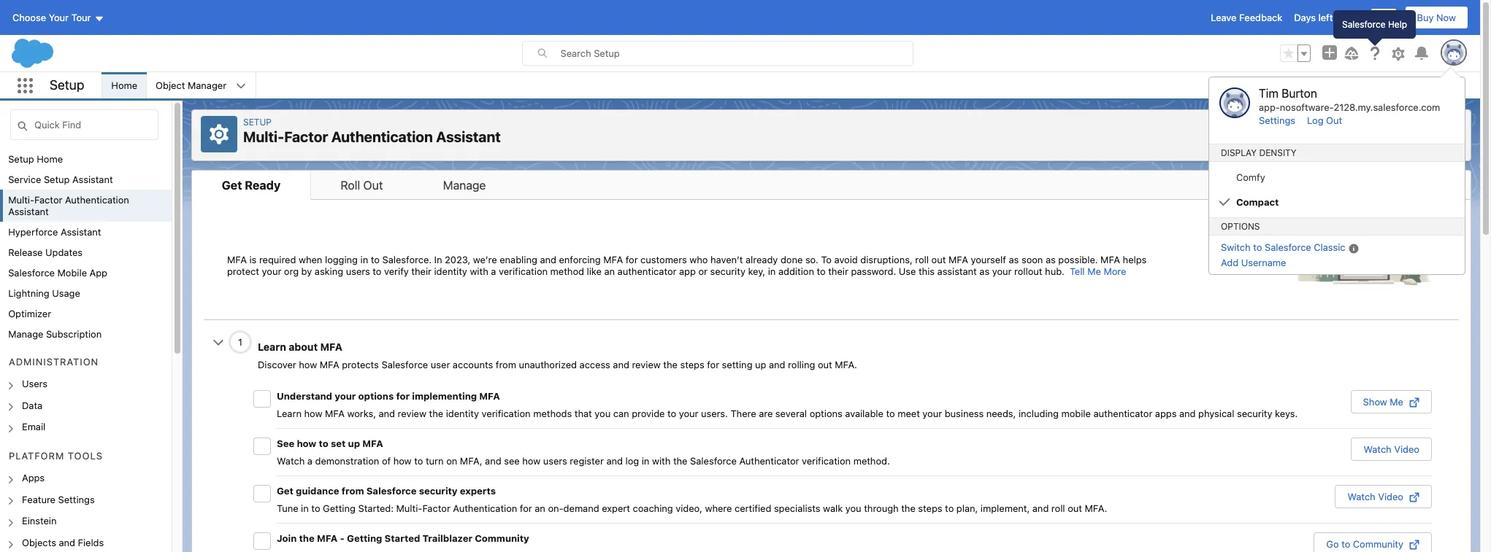 Task type: describe. For each thing, give the bounding box(es) containing it.
choose your tour button
[[12, 6, 105, 29]]

salesforce inside see how to set up mfa watch a demonstration of how to turn on mfa, and see how users register and log in with the salesforce authenticator verification method.
[[690, 455, 737, 467]]

users
[[22, 378, 48, 390]]

to inside button
[[1341, 539, 1350, 550]]

video for watch a demonstration of how to turn on mfa, and see how users register and log in with the salesforce authenticator verification method.
[[1394, 444, 1419, 455]]

text default image
[[212, 338, 224, 349]]

the right the 'join'
[[299, 533, 315, 544]]

choose your tour
[[12, 12, 91, 23]]

to left plan,
[[945, 503, 954, 514]]

service setup assistant link
[[8, 174, 113, 185]]

setup multi-factor authentication assistant
[[243, 117, 501, 145]]

einstein
[[22, 516, 57, 527]]

community inside button
[[1353, 539, 1403, 550]]

switch to salesforce classic link
[[1221, 242, 1345, 253]]

rolling
[[788, 359, 815, 371]]

go to community button
[[1314, 533, 1432, 553]]

log
[[625, 455, 639, 467]]

getting inside get guidance from salesforce security experts tune in to getting started: multi-factor authentication for an on-demand expert coaching video, where certified specialists walk you through the steps to plan, implement, and roll out mfa.
[[323, 503, 356, 514]]

0 vertical spatial options
[[358, 390, 394, 402]]

app-
[[1259, 101, 1280, 113]]

to left meet
[[886, 408, 895, 419]]

factor inside the setup multi-factor authentication assistant
[[284, 129, 328, 145]]

through
[[864, 503, 899, 514]]

how inside "understand your options for implementing mfa learn how mfa works, and review the identity verification methods that you can provide to your users. there are several options available to meet your business needs, including mobile authenticator apps and physical security keys."
[[304, 408, 322, 419]]

apps
[[22, 473, 45, 484]]

and left 'log'
[[606, 455, 623, 467]]

assistant inside multi-factor authentication assistant
[[8, 206, 49, 218]]

setup link
[[243, 117, 272, 128]]

density
[[1259, 147, 1296, 158]]

users link
[[22, 378, 48, 391]]

density options list
[[1209, 165, 1465, 215]]

authentication inside multi-factor authentication assistant
[[65, 194, 129, 206]]

demonstration
[[315, 455, 379, 467]]

get for get guidance from salesforce security experts tune in to getting started: multi-factor authentication for an on-demand expert coaching video, where certified specialists walk you through the steps to plan, implement, and roll out mfa.
[[277, 485, 293, 497]]

how inside 'learn about mfa discover how mfa protects salesforce user accounts from unauthorized access and review the steps for setting up and rolling out mfa.'
[[299, 359, 317, 371]]

how right of
[[393, 455, 412, 467]]

mfa. inside 'learn about mfa discover how mfa protects salesforce user accounts from unauthorized access and review the steps for setting up and rolling out mfa.'
[[835, 359, 857, 371]]

expert
[[602, 503, 630, 514]]

the inside get guidance from salesforce security experts tune in to getting started: multi-factor authentication for an on-demand expert coaching video, where certified specialists walk you through the steps to plan, implement, and roll out mfa.
[[901, 503, 916, 514]]

about
[[289, 341, 318, 353]]

factor inside multi-factor authentication assistant
[[34, 194, 62, 206]]

administration
[[9, 356, 99, 368]]

2 horizontal spatial your
[[923, 408, 942, 419]]

email link
[[22, 422, 46, 434]]

buy
[[1417, 12, 1434, 23]]

days left in trial
[[1294, 12, 1363, 23]]

progress indicator progress bar
[[229, 331, 252, 354]]

specialists
[[774, 503, 820, 514]]

optimizer link
[[8, 308, 51, 320]]

how right see
[[522, 455, 540, 467]]

1
[[238, 337, 242, 348]]

2128.my.salesforce.com
[[1334, 101, 1440, 113]]

mfa right about
[[320, 341, 342, 353]]

see how to set up mfa watch a demonstration of how to turn on mfa, and see how users register and log in with the salesforce authenticator verification method.
[[277, 438, 890, 467]]

a
[[307, 455, 312, 467]]

manage subscription
[[8, 329, 102, 340]]

setup for setup multi-factor authentication assistant
[[243, 117, 272, 128]]

lightning usage
[[8, 288, 80, 299]]

learn about mfa button
[[249, 337, 351, 358]]

show me
[[1363, 396, 1403, 408]]

to left turn
[[414, 455, 423, 467]]

go to community
[[1326, 539, 1403, 550]]

salesforce up username
[[1265, 242, 1311, 253]]

manage for manage subscription
[[8, 329, 43, 340]]

guidance
[[296, 485, 339, 497]]

see
[[277, 438, 294, 449]]

days
[[1294, 12, 1316, 23]]

object
[[156, 80, 185, 91]]

plan,
[[956, 503, 978, 514]]

factor inside get guidance from salesforce security experts tune in to getting started: multi-factor authentication for an on-demand expert coaching video, where certified specialists walk you through the steps to plan, implement, and roll out mfa.
[[422, 503, 450, 514]]

hyperforce assistant link
[[8, 226, 101, 238]]

buy now button
[[1405, 6, 1468, 29]]

and right 'apps'
[[1179, 408, 1196, 419]]

an
[[535, 503, 545, 514]]

multi- inside get guidance from salesforce security experts tune in to getting started: multi-factor authentication for an on-demand expert coaching video, where certified specialists walk you through the steps to plan, implement, and roll out mfa.
[[396, 503, 422, 514]]

comfy
[[1236, 171, 1265, 183]]

lightning
[[8, 288, 49, 299]]

nosoftware-
[[1280, 101, 1334, 113]]

you inside get guidance from salesforce security experts tune in to getting started: multi-factor authentication for an on-demand expert coaching video, where certified specialists walk you through the steps to plan, implement, and roll out mfa.
[[845, 503, 861, 514]]

mobile
[[57, 267, 87, 279]]

show
[[1363, 396, 1387, 408]]

multi- inside multi-factor authentication assistant
[[8, 194, 34, 206]]

register
[[570, 455, 604, 467]]

1 horizontal spatial settings
[[1259, 115, 1295, 126]]

service
[[8, 174, 41, 185]]

watch video button for watch a demonstration of how to turn on mfa, and see how users register and log in with the salesforce authenticator verification method.
[[1351, 438, 1432, 461]]

manage subscription link
[[8, 329, 102, 340]]

platform tools
[[9, 451, 103, 462]]

multi- inside the setup multi-factor authentication assistant
[[243, 129, 284, 145]]

tell
[[1070, 266, 1085, 277]]

assistant up 'updates'
[[61, 226, 101, 238]]

0 horizontal spatial community
[[475, 533, 529, 544]]

setup home
[[8, 153, 63, 165]]

up inside 'learn about mfa discover how mfa protects salesforce user accounts from unauthorized access and review the steps for setting up and rolling out mfa.'
[[755, 359, 766, 371]]

assistant inside the setup multi-factor authentication assistant
[[436, 129, 501, 145]]

1 horizontal spatial your
[[679, 408, 698, 419]]

log out
[[1307, 115, 1342, 126]]

authenticator
[[1093, 408, 1152, 419]]

buy now
[[1417, 12, 1456, 23]]

setup for setup home
[[8, 153, 34, 165]]

settings inside feature settings link
[[58, 494, 95, 506]]

provide
[[632, 408, 665, 419]]

multi-factor authentication assistant tree item
[[0, 190, 172, 222]]

now
[[1436, 12, 1456, 23]]

get ready
[[222, 178, 281, 192]]

0 horizontal spatial your
[[335, 390, 356, 402]]

you inside "understand your options for implementing mfa learn how mfa works, and review the identity verification methods that you can provide to your users. there are several options available to meet your business needs, including mobile authenticator apps and physical security keys."
[[595, 408, 611, 419]]

manage for manage
[[443, 178, 486, 192]]

video for tune in to getting started: multi-factor authentication for an on-demand expert coaching video, where certified specialists walk you through the steps to plan, implement, and roll out mfa.
[[1378, 491, 1403, 503]]

email
[[22, 422, 46, 433]]

physical
[[1198, 408, 1234, 419]]

started:
[[358, 503, 394, 514]]

mobile
[[1061, 408, 1091, 419]]

manager
[[188, 80, 226, 91]]

out for roll out
[[363, 178, 383, 192]]

0 vertical spatial in
[[1335, 12, 1343, 23]]

hyperforce assistant
[[8, 226, 101, 238]]

walk
[[823, 503, 843, 514]]

roll
[[341, 178, 360, 192]]

tour
[[71, 12, 91, 23]]

log
[[1307, 115, 1323, 126]]

setup tree tree
[[0, 149, 172, 553]]

object manager link
[[147, 72, 235, 99]]

and right access at bottom
[[613, 359, 629, 371]]

discover
[[258, 359, 296, 371]]

subscription
[[46, 329, 102, 340]]

out inside 'learn about mfa discover how mfa protects salesforce user accounts from unauthorized access and review the steps for setting up and rolling out mfa.'
[[818, 359, 832, 371]]

0 vertical spatial home
[[111, 80, 137, 91]]

learn inside 'learn about mfa discover how mfa protects salesforce user accounts from unauthorized access and review the steps for setting up and rolling out mfa.'
[[258, 341, 286, 353]]

leave
[[1211, 12, 1237, 23]]

unauthorized
[[519, 359, 577, 371]]

experts
[[460, 485, 496, 497]]

users.
[[701, 408, 728, 419]]

mfa left works,
[[325, 408, 345, 419]]

data link
[[22, 400, 43, 413]]

watch for get guidance from salesforce security experts tune in to getting started: multi-factor authentication for an on-demand expert coaching video, where certified specialists walk you through the steps to plan, implement, and roll out mfa.
[[1348, 491, 1375, 503]]

release updates link
[[8, 247, 83, 258]]

video,
[[676, 503, 702, 514]]

and right works,
[[379, 408, 395, 419]]



Task type: vqa. For each thing, say whether or not it's contained in the screenshot.
LEARN to the top
yes



Task type: locate. For each thing, give the bounding box(es) containing it.
community right go
[[1353, 539, 1403, 550]]

0 horizontal spatial get
[[222, 178, 242, 192]]

0 horizontal spatial review
[[398, 408, 426, 419]]

switch to salesforce classic
[[1221, 242, 1345, 253]]

me right tell
[[1087, 266, 1101, 277]]

watch video button up go to community button
[[1335, 485, 1432, 509]]

1 horizontal spatial options
[[810, 408, 842, 419]]

manage inside "link"
[[443, 178, 486, 192]]

me for show
[[1390, 396, 1403, 408]]

0 horizontal spatial mfa.
[[835, 359, 857, 371]]

1 vertical spatial security
[[419, 485, 458, 497]]

watch video up go to community button
[[1348, 491, 1403, 503]]

to down 'guidance'
[[311, 503, 320, 514]]

from inside get guidance from salesforce security experts tune in to getting started: multi-factor authentication for an on-demand expert coaching video, where certified specialists walk you through the steps to plan, implement, and roll out mfa.
[[342, 485, 364, 497]]

watch video
[[1364, 444, 1419, 455], [1348, 491, 1403, 503]]

manage inside setup tree tree
[[8, 329, 43, 340]]

apps link
[[22, 473, 45, 485]]

settings down app-
[[1259, 115, 1295, 126]]

meet
[[898, 408, 920, 419]]

watch down show
[[1364, 444, 1392, 455]]

see
[[504, 455, 520, 467]]

progress indicator image
[[229, 331, 252, 354]]

1 horizontal spatial multi-
[[243, 129, 284, 145]]

set
[[331, 438, 346, 449]]

there
[[731, 408, 756, 419]]

usage
[[52, 288, 80, 299]]

salesforce up get guidance from salesforce security experts tune in to getting started: multi-factor authentication for an on-demand expert coaching video, where certified specialists walk you through the steps to plan, implement, and roll out mfa.
[[690, 455, 737, 467]]

salesforce inside 'learn about mfa discover how mfa protects salesforce user accounts from unauthorized access and review the steps for setting up and rolling out mfa.'
[[381, 359, 428, 371]]

tim burton link
[[1259, 87, 1317, 100]]

1 vertical spatial getting
[[347, 533, 382, 544]]

0 horizontal spatial me
[[1087, 266, 1101, 277]]

1 horizontal spatial factor
[[284, 129, 328, 145]]

feedback
[[1239, 12, 1282, 23]]

mfa up of
[[362, 438, 383, 449]]

assistant up multi-factor authentication assistant link
[[72, 174, 113, 185]]

up right set
[[348, 438, 360, 449]]

burton
[[1282, 87, 1317, 100]]

username
[[1241, 257, 1286, 269]]

0 vertical spatial get
[[222, 178, 242, 192]]

get for get ready
[[222, 178, 242, 192]]

authentication inside get guidance from salesforce security experts tune in to getting started: multi-factor authentication for an on-demand expert coaching video, where certified specialists walk you through the steps to plan, implement, and roll out mfa.
[[453, 503, 517, 514]]

getting down 'guidance'
[[323, 503, 356, 514]]

1 vertical spatial me
[[1390, 396, 1403, 408]]

available
[[845, 408, 883, 419]]

watch down see
[[277, 455, 305, 467]]

2 vertical spatial factor
[[422, 503, 450, 514]]

up inside see how to set up mfa watch a demonstration of how to turn on mfa, and see how users register and log in with the salesforce authenticator verification method.
[[348, 438, 360, 449]]

for inside get guidance from salesforce security experts tune in to getting started: multi-factor authentication for an on-demand expert coaching video, where certified specialists walk you through the steps to plan, implement, and roll out mfa.
[[520, 503, 532, 514]]

in right 'log'
[[642, 455, 649, 467]]

multi- down the service
[[8, 194, 34, 206]]

1 vertical spatial home
[[37, 153, 63, 165]]

authentication inside the setup multi-factor authentication assistant
[[331, 129, 433, 145]]

1 horizontal spatial verification
[[802, 455, 851, 467]]

tim burton app-nosoftware-2128.my.salesforce.com
[[1259, 87, 1440, 113]]

business
[[945, 408, 984, 419]]

salesforce inside setup tree tree
[[8, 267, 55, 279]]

roll out link
[[310, 171, 413, 200]]

tell me more link
[[1070, 266, 1126, 277]]

Search Setup text field
[[560, 42, 912, 65]]

1 horizontal spatial out
[[1068, 503, 1082, 514]]

mfa left the -
[[317, 533, 338, 544]]

0 horizontal spatial for
[[396, 390, 410, 402]]

the down implementing
[[429, 408, 443, 419]]

hyperforce
[[8, 226, 58, 238]]

in right tune
[[301, 503, 309, 514]]

community down experts
[[475, 533, 529, 544]]

multi- down setup "link"
[[243, 129, 284, 145]]

settings right "feature"
[[58, 494, 95, 506]]

0 horizontal spatial multi-
[[8, 194, 34, 206]]

factor
[[284, 129, 328, 145], [34, 194, 62, 206], [422, 503, 450, 514]]

get up tune
[[277, 485, 293, 497]]

needs,
[[986, 408, 1016, 419]]

learn about mfa discover how mfa protects salesforce user accounts from unauthorized access and review the steps for setting up and rolling out mfa.
[[258, 341, 857, 371]]

setting
[[722, 359, 752, 371]]

the inside 'learn about mfa discover how mfa protects salesforce user accounts from unauthorized access and review the steps for setting up and rolling out mfa.'
[[663, 359, 678, 371]]

0 horizontal spatial verification
[[482, 408, 531, 419]]

home up service setup assistant
[[37, 153, 63, 165]]

in inside see how to set up mfa watch a demonstration of how to turn on mfa, and see how users register and log in with the salesforce authenticator verification method.
[[642, 455, 649, 467]]

for inside "understand your options for implementing mfa learn how mfa works, and review the identity verification methods that you can provide to your users. there are several options available to meet your business needs, including mobile authenticator apps and physical security keys."
[[396, 390, 410, 402]]

learn down understand on the left
[[277, 408, 302, 419]]

to right provide
[[667, 408, 676, 419]]

1 horizontal spatial authentication
[[331, 129, 433, 145]]

you right walk
[[845, 503, 861, 514]]

1 vertical spatial factor
[[34, 194, 62, 206]]

2 vertical spatial for
[[520, 503, 532, 514]]

add
[[1221, 257, 1238, 269]]

you left the can
[[595, 408, 611, 419]]

1 vertical spatial review
[[398, 408, 426, 419]]

feature settings link
[[22, 494, 95, 507]]

watch up go to community button
[[1348, 491, 1375, 503]]

1 horizontal spatial mfa.
[[1085, 503, 1107, 514]]

mfa. right rolling
[[835, 359, 857, 371]]

out inside tab list
[[363, 178, 383, 192]]

home link
[[102, 72, 146, 99]]

0 vertical spatial factor
[[284, 129, 328, 145]]

0 horizontal spatial home
[[37, 153, 63, 165]]

0 vertical spatial authentication
[[331, 129, 433, 145]]

1 horizontal spatial out
[[1326, 115, 1342, 126]]

review down implementing
[[398, 408, 426, 419]]

out right roll
[[1068, 503, 1082, 514]]

review inside "understand your options for implementing mfa learn how mfa works, and review the identity verification methods that you can provide to your users. there are several options available to meet your business needs, including mobile authenticator apps and physical security keys."
[[398, 408, 426, 419]]

setup up the service
[[8, 153, 34, 165]]

0 vertical spatial mfa.
[[835, 359, 857, 371]]

1 horizontal spatial for
[[520, 503, 532, 514]]

get inside get guidance from salesforce security experts tune in to getting started: multi-factor authentication for an on-demand expert coaching video, where certified specialists walk you through the steps to plan, implement, and roll out mfa.
[[277, 485, 293, 497]]

for left setting
[[707, 359, 719, 371]]

watch video down show me button in the bottom right of the page
[[1364, 444, 1419, 455]]

0 horizontal spatial manage
[[8, 329, 43, 340]]

home inside setup tree tree
[[37, 153, 63, 165]]

community
[[475, 533, 529, 544], [1353, 539, 1403, 550]]

0 vertical spatial manage
[[443, 178, 486, 192]]

and left rolling
[[769, 359, 785, 371]]

out right log
[[1326, 115, 1342, 126]]

mfa down accounts
[[479, 390, 500, 402]]

in right "left"
[[1335, 12, 1343, 23]]

updates
[[45, 247, 83, 258]]

methods
[[533, 408, 572, 419]]

1 vertical spatial video
[[1378, 491, 1403, 503]]

learn inside "understand your options for implementing mfa learn how mfa works, and review the identity verification methods that you can provide to your users. there are several options available to meet your business needs, including mobile authenticator apps and physical security keys."
[[277, 408, 302, 419]]

mfa. right roll
[[1085, 503, 1107, 514]]

0 vertical spatial for
[[707, 359, 719, 371]]

manage link
[[413, 171, 516, 200]]

turn
[[426, 455, 444, 467]]

1 horizontal spatial me
[[1390, 396, 1403, 408]]

and left fields
[[59, 537, 75, 549]]

1 horizontal spatial community
[[1353, 539, 1403, 550]]

objects and fields link
[[22, 537, 104, 550]]

steps inside get guidance from salesforce security experts tune in to getting started: multi-factor authentication for an on-demand expert coaching video, where certified specialists walk you through the steps to plan, implement, and roll out mfa.
[[918, 503, 942, 514]]

to left set
[[319, 438, 328, 449]]

verification left method.
[[802, 455, 851, 467]]

users
[[543, 455, 567, 467]]

0 horizontal spatial settings
[[58, 494, 95, 506]]

the right through
[[901, 503, 916, 514]]

object manager
[[156, 80, 226, 91]]

on
[[446, 455, 457, 467]]

mfa inside see how to set up mfa watch a demonstration of how to turn on mfa, and see how users register and log in with the salesforce authenticator verification method.
[[362, 438, 383, 449]]

me right show
[[1390, 396, 1403, 408]]

setup for setup
[[50, 77, 84, 93]]

1 vertical spatial in
[[642, 455, 649, 467]]

setup inside the setup multi-factor authentication assistant
[[243, 117, 272, 128]]

demand
[[563, 503, 599, 514]]

from
[[496, 359, 516, 371], [342, 485, 364, 497]]

the inside see how to set up mfa watch a demonstration of how to turn on mfa, and see how users register and log in with the salesforce authenticator verification method.
[[673, 455, 687, 467]]

settings link
[[1259, 115, 1295, 126]]

with
[[652, 455, 671, 467]]

1 vertical spatial learn
[[277, 408, 302, 419]]

tell me more
[[1070, 266, 1126, 277]]

the right with
[[673, 455, 687, 467]]

how down about
[[299, 359, 317, 371]]

how down understand on the left
[[304, 408, 322, 419]]

0 vertical spatial learn
[[258, 341, 286, 353]]

1 horizontal spatial steps
[[918, 503, 942, 514]]

authentication up roll out
[[331, 129, 433, 145]]

0 vertical spatial watch video
[[1364, 444, 1419, 455]]

watch inside see how to set up mfa watch a demonstration of how to turn on mfa, and see how users register and log in with the salesforce authenticator verification method.
[[277, 455, 305, 467]]

are
[[759, 408, 773, 419]]

1 vertical spatial options
[[810, 408, 842, 419]]

2 horizontal spatial authentication
[[453, 503, 517, 514]]

implement,
[[981, 503, 1030, 514]]

out right rolling
[[818, 359, 832, 371]]

options right several
[[810, 408, 842, 419]]

1 vertical spatial you
[[845, 503, 861, 514]]

method.
[[853, 455, 890, 467]]

me for tell
[[1087, 266, 1101, 277]]

me
[[1087, 266, 1101, 277], [1390, 396, 1403, 408]]

and left roll
[[1032, 503, 1049, 514]]

0 vertical spatial review
[[632, 359, 661, 371]]

from right accounts
[[496, 359, 516, 371]]

steps inside 'learn about mfa discover how mfa protects salesforce user accounts from unauthorized access and review the steps for setting up and rolling out mfa.'
[[680, 359, 704, 371]]

verification inside "understand your options for implementing mfa learn how mfa works, and review the identity verification methods that you can provide to your users. there are several options available to meet your business needs, including mobile authenticator apps and physical security keys."
[[482, 408, 531, 419]]

0 horizontal spatial authentication
[[65, 194, 129, 206]]

setup up quick find 'search box'
[[50, 77, 84, 93]]

verification right the identity
[[482, 408, 531, 419]]

0 vertical spatial settings
[[1259, 115, 1295, 126]]

home left object
[[111, 80, 137, 91]]

0 vertical spatial out
[[818, 359, 832, 371]]

0 vertical spatial you
[[595, 408, 611, 419]]

me inside button
[[1390, 396, 1403, 408]]

0 horizontal spatial from
[[342, 485, 364, 497]]

steps
[[680, 359, 704, 371], [918, 503, 942, 514]]

1 vertical spatial from
[[342, 485, 364, 497]]

watch video button for tune in to getting started: multi-factor authentication for an on-demand expert coaching video, where certified specialists walk you through the steps to plan, implement, and roll out mfa.
[[1335, 485, 1432, 509]]

verification inside see how to set up mfa watch a demonstration of how to turn on mfa, and see how users register and log in with the salesforce authenticator verification method.
[[802, 455, 851, 467]]

started
[[385, 533, 420, 544]]

roll
[[1051, 503, 1065, 514]]

options up works,
[[358, 390, 394, 402]]

1 vertical spatial get
[[277, 485, 293, 497]]

setup up multi-factor authentication assistant
[[44, 174, 70, 185]]

works,
[[347, 408, 376, 419]]

to up add username link
[[1253, 242, 1262, 253]]

get inside tab list
[[222, 178, 242, 192]]

optimizer
[[8, 308, 51, 320]]

mfa
[[320, 341, 342, 353], [320, 359, 339, 371], [479, 390, 500, 402], [325, 408, 345, 419], [362, 438, 383, 449], [317, 533, 338, 544]]

out
[[1326, 115, 1342, 126], [363, 178, 383, 192]]

2 horizontal spatial multi-
[[396, 503, 422, 514]]

salesforce up started:
[[366, 485, 417, 497]]

2 horizontal spatial in
[[1335, 12, 1343, 23]]

1 vertical spatial mfa.
[[1085, 503, 1107, 514]]

get
[[222, 178, 242, 192], [277, 485, 293, 497]]

1 vertical spatial watch video button
[[1335, 485, 1432, 509]]

for left the an
[[520, 503, 532, 514]]

log out link
[[1307, 115, 1342, 126]]

steps left plan,
[[918, 503, 942, 514]]

1 vertical spatial manage
[[8, 329, 43, 340]]

the up provide
[[663, 359, 678, 371]]

1 horizontal spatial review
[[632, 359, 661, 371]]

out inside get guidance from salesforce security experts tune in to getting started: multi-factor authentication for an on-demand expert coaching video, where certified specialists walk you through the steps to plan, implement, and roll out mfa.
[[1068, 503, 1082, 514]]

your right meet
[[923, 408, 942, 419]]

1 horizontal spatial in
[[642, 455, 649, 467]]

certified
[[735, 503, 771, 514]]

assistant
[[436, 129, 501, 145], [72, 174, 113, 185], [8, 206, 49, 218], [61, 226, 101, 238]]

authentication down experts
[[453, 503, 517, 514]]

the
[[663, 359, 678, 371], [429, 408, 443, 419], [673, 455, 687, 467], [901, 503, 916, 514], [299, 533, 315, 544]]

1 horizontal spatial from
[[496, 359, 516, 371]]

for inside 'learn about mfa discover how mfa protects salesforce user accounts from unauthorized access and review the steps for setting up and rolling out mfa.'
[[707, 359, 719, 371]]

platform
[[9, 451, 64, 462]]

security left "keys."
[[1237, 408, 1272, 419]]

2 vertical spatial multi-
[[396, 503, 422, 514]]

display
[[1221, 147, 1257, 158]]

show me button
[[1351, 390, 1432, 414]]

for left implementing
[[396, 390, 410, 402]]

how up the a
[[297, 438, 316, 449]]

setup up ready
[[243, 117, 272, 128]]

0 vertical spatial watch video button
[[1351, 438, 1432, 461]]

and left see
[[485, 455, 501, 467]]

security inside get guidance from salesforce security experts tune in to getting started: multi-factor authentication for an on-demand expert coaching video, where certified specialists walk you through the steps to plan, implement, and roll out mfa.
[[419, 485, 458, 497]]

leave feedback link
[[1211, 12, 1282, 23]]

your
[[335, 390, 356, 402], [679, 408, 698, 419], [923, 408, 942, 419]]

get left ready
[[222, 178, 242, 192]]

authenticator
[[739, 455, 799, 467]]

watch for see how to set up mfa watch a demonstration of how to turn on mfa, and see how users register and log in with the salesforce authenticator verification method.
[[1364, 444, 1392, 455]]

0 horizontal spatial options
[[358, 390, 394, 402]]

einstein link
[[22, 516, 57, 529]]

tab list containing get ready
[[191, 170, 1471, 200]]

1 vertical spatial out
[[363, 178, 383, 192]]

out right the roll
[[363, 178, 383, 192]]

more
[[1104, 266, 1126, 277]]

Quick Find search field
[[10, 110, 158, 140]]

security inside "understand your options for implementing mfa learn how mfa works, and review the identity verification methods that you can provide to your users. there are several options available to meet your business needs, including mobile authenticator apps and physical security keys."
[[1237, 408, 1272, 419]]

and inside get guidance from salesforce security experts tune in to getting started: multi-factor authentication for an on-demand expert coaching video, where certified specialists walk you through the steps to plan, implement, and roll out mfa.
[[1032, 503, 1049, 514]]

1 horizontal spatial get
[[277, 485, 293, 497]]

0 horizontal spatial out
[[818, 359, 832, 371]]

tab list
[[191, 170, 1471, 200]]

watch video for tune in to getting started: multi-factor authentication for an on-demand expert coaching video, where certified specialists walk you through the steps to plan, implement, and roll out mfa.
[[1348, 491, 1403, 503]]

1 horizontal spatial security
[[1237, 408, 1272, 419]]

1 vertical spatial for
[[396, 390, 410, 402]]

0 vertical spatial me
[[1087, 266, 1101, 277]]

2 horizontal spatial for
[[707, 359, 719, 371]]

feature
[[22, 494, 56, 506]]

0 vertical spatial multi-
[[243, 129, 284, 145]]

get ready image
[[1293, 242, 1436, 290]]

0 vertical spatial security
[[1237, 408, 1272, 419]]

salesforce up lightning
[[8, 267, 55, 279]]

0 vertical spatial verification
[[482, 408, 531, 419]]

up right setting
[[755, 359, 766, 371]]

accounts
[[453, 359, 493, 371]]

watch video button down show me button in the bottom right of the page
[[1351, 438, 1432, 461]]

0 horizontal spatial security
[[419, 485, 458, 497]]

your up works,
[[335, 390, 356, 402]]

left
[[1318, 12, 1333, 23]]

your left users.
[[679, 408, 698, 419]]

1 vertical spatial steps
[[918, 503, 942, 514]]

and inside setup tree tree
[[59, 537, 75, 549]]

comfy button
[[1209, 165, 1465, 190]]

1 vertical spatial multi-
[[8, 194, 34, 206]]

mfa,
[[460, 455, 482, 467]]

1 vertical spatial out
[[1068, 503, 1082, 514]]

1 horizontal spatial up
[[755, 359, 766, 371]]

0 vertical spatial steps
[[680, 359, 704, 371]]

review inside 'learn about mfa discover how mfa protects salesforce user accounts from unauthorized access and review the steps for setting up and rolling out mfa.'
[[632, 359, 661, 371]]

security down turn
[[419, 485, 458, 497]]

0 vertical spatial up
[[755, 359, 766, 371]]

1 horizontal spatial manage
[[443, 178, 486, 192]]

video down show me button in the bottom right of the page
[[1394, 444, 1419, 455]]

salesforce inside get guidance from salesforce security experts tune in to getting started: multi-factor authentication for an on-demand expert coaching video, where certified specialists walk you through the steps to plan, implement, and roll out mfa.
[[366, 485, 417, 497]]

multi- up join the mfa - getting started trailblazer community
[[396, 503, 422, 514]]

objects and fields
[[22, 537, 104, 549]]

1 vertical spatial settings
[[58, 494, 95, 506]]

multi-factor authentication assistant
[[8, 194, 129, 218]]

1 vertical spatial up
[[348, 438, 360, 449]]

0 horizontal spatial in
[[301, 503, 309, 514]]

group
[[1280, 45, 1311, 62]]

video up go to community button
[[1378, 491, 1403, 503]]

1 vertical spatial authentication
[[65, 194, 129, 206]]

understand
[[277, 390, 332, 402]]

mfa left protects
[[320, 359, 339, 371]]

the inside "understand your options for implementing mfa learn how mfa works, and review the identity verification methods that you can provide to your users. there are several options available to meet your business needs, including mobile authenticator apps and physical security keys."
[[429, 408, 443, 419]]

mfa. inside get guidance from salesforce security experts tune in to getting started: multi-factor authentication for an on-demand expert coaching video, where certified specialists walk you through the steps to plan, implement, and roll out mfa.
[[1085, 503, 1107, 514]]

watch video for watch a demonstration of how to turn on mfa, and see how users register and log in with the salesforce authenticator verification method.
[[1364, 444, 1419, 455]]

1 vertical spatial watch video
[[1348, 491, 1403, 503]]

0 vertical spatial out
[[1326, 115, 1342, 126]]

join the mfa - getting started trailblazer community
[[277, 533, 529, 544]]

2 horizontal spatial factor
[[422, 503, 450, 514]]

salesforce left user
[[381, 359, 428, 371]]

assistant up manage "link"
[[436, 129, 501, 145]]

getting right the -
[[347, 533, 382, 544]]

from up started:
[[342, 485, 364, 497]]

0 horizontal spatial out
[[363, 178, 383, 192]]

add username link
[[1221, 257, 1286, 269]]

30
[[1377, 12, 1390, 23]]

learn up "discover"
[[258, 341, 286, 353]]

multi-
[[243, 129, 284, 145], [8, 194, 34, 206], [396, 503, 422, 514]]

1 vertical spatial verification
[[802, 455, 851, 467]]

in inside get guidance from salesforce security experts tune in to getting started: multi-factor authentication for an on-demand expert coaching video, where certified specialists walk you through the steps to plan, implement, and roll out mfa.
[[301, 503, 309, 514]]

out for log out
[[1326, 115, 1342, 126]]

from inside 'learn about mfa discover how mfa protects salesforce user accounts from unauthorized access and review the steps for setting up and rolling out mfa.'
[[496, 359, 516, 371]]

to right go
[[1341, 539, 1350, 550]]

authentication down "service setup assistant" link
[[65, 194, 129, 206]]

0 vertical spatial from
[[496, 359, 516, 371]]

0 horizontal spatial you
[[595, 408, 611, 419]]



